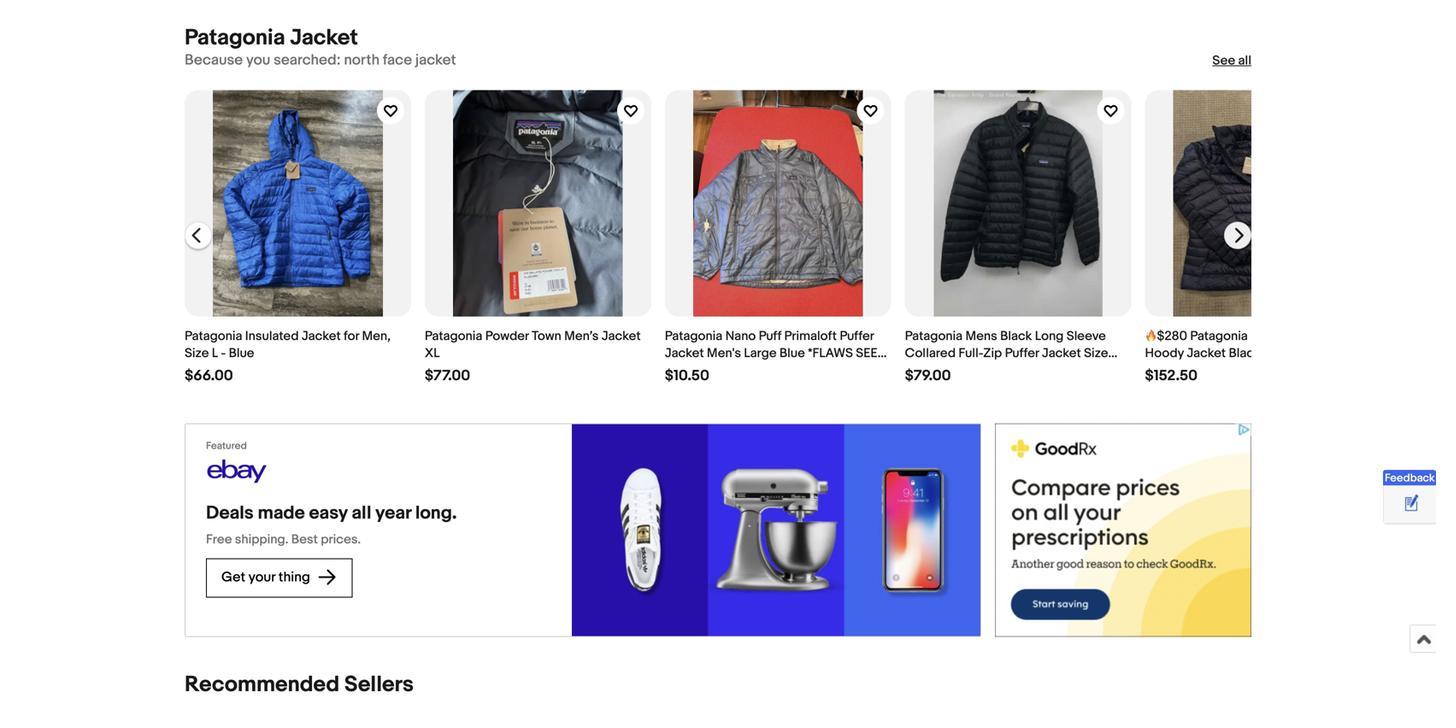 Task type: vqa. For each thing, say whether or not it's contained in the screenshot.
Home & Garden
no



Task type: locate. For each thing, give the bounding box(es) containing it.
$66.00 text field
[[185, 367, 233, 385]]

all
[[1239, 53, 1252, 68], [352, 502, 371, 524]]

long.
[[415, 502, 457, 524]]

men's left down
[[1251, 329, 1285, 344]]

long
[[1035, 329, 1064, 344]]

$152.50
[[1145, 367, 1198, 385]]

men's down nano
[[707, 346, 741, 361]]

down
[[1288, 329, 1321, 344]]

size up $66.00
[[185, 346, 209, 361]]

men's inside 🔥$280 patagonia men's down sweater hoody jacket black size l authentic nwt
[[1251, 329, 1285, 344]]

because you searched: north face jacket element
[[185, 51, 456, 70]]

black
[[1001, 329, 1032, 344], [1229, 346, 1261, 361]]

2 size from the left
[[1084, 346, 1109, 361]]

jacket inside patagonia nano puff primaloft puffer jacket men's large blue *flaws see pics
[[665, 346, 704, 361]]

1 blue from the left
[[229, 346, 254, 361]]

2 l from the left
[[1291, 346, 1297, 361]]

prices.
[[321, 532, 361, 547]]

2 horizontal spatial size
[[1264, 346, 1288, 361]]

blue right -
[[229, 346, 254, 361]]

patagonia inside patagonia mens black long sleeve collared full-zip puffer jacket size medium
[[905, 329, 963, 344]]

patagonia inside patagonia powder town men's jacket xl $77.00
[[425, 329, 483, 344]]

0 vertical spatial puffer
[[840, 329, 874, 344]]

deals made easy all year long. free shipping. best prices.
[[206, 502, 457, 547]]

1 horizontal spatial puffer
[[1005, 346, 1039, 361]]

pics
[[665, 363, 694, 378]]

men's inside patagonia nano puff primaloft puffer jacket men's large blue *flaws see pics
[[707, 346, 741, 361]]

recommended sellers
[[185, 672, 414, 698]]

all left year
[[352, 502, 371, 524]]

patagonia jacket
[[185, 25, 358, 51]]

searched:
[[274, 51, 341, 69]]

0 horizontal spatial black
[[1001, 329, 1032, 344]]

1 size from the left
[[185, 346, 209, 361]]

*flaws
[[808, 346, 853, 361]]

black up zip
[[1001, 329, 1032, 344]]

1 horizontal spatial black
[[1229, 346, 1261, 361]]

easy
[[309, 502, 348, 524]]

all right see
[[1239, 53, 1252, 68]]

blue
[[229, 346, 254, 361], [780, 346, 805, 361]]

hoody
[[1145, 346, 1184, 361]]

sellers
[[344, 672, 414, 698]]

blue inside patagonia nano puff primaloft puffer jacket men's large blue *flaws see pics
[[780, 346, 805, 361]]

jacket inside patagonia insulated jacket for men, size l - blue $66.00
[[302, 329, 341, 344]]

0 vertical spatial black
[[1001, 329, 1032, 344]]

2 blue from the left
[[780, 346, 805, 361]]

puffer
[[840, 329, 874, 344], [1005, 346, 1039, 361]]

1 horizontal spatial men's
[[1251, 329, 1285, 344]]

0 vertical spatial men's
[[1251, 329, 1285, 344]]

size down down
[[1264, 346, 1288, 361]]

1 horizontal spatial size
[[1084, 346, 1109, 361]]

0 vertical spatial all
[[1239, 53, 1252, 68]]

puffer inside patagonia mens black long sleeve collared full-zip puffer jacket size medium
[[1005, 346, 1039, 361]]

patagonia inside 🔥$280 patagonia men's down sweater hoody jacket black size l authentic nwt
[[1191, 329, 1248, 344]]

medium
[[905, 363, 953, 378]]

sleeve
[[1067, 329, 1106, 344]]

size inside patagonia insulated jacket for men, size l - blue $66.00
[[185, 346, 209, 361]]

1 vertical spatial puffer
[[1005, 346, 1039, 361]]

puffer right zip
[[1005, 346, 1039, 361]]

patagonia for patagonia powder town men's jacket xl $77.00
[[425, 329, 483, 344]]

0 horizontal spatial blue
[[229, 346, 254, 361]]

patagonia
[[185, 25, 285, 51], [185, 329, 242, 344], [425, 329, 483, 344], [665, 329, 723, 344], [905, 329, 963, 344], [1191, 329, 1248, 344]]

town
[[532, 329, 562, 344]]

patagonia insulated jacket for men, size l - blue $66.00
[[185, 329, 391, 385]]

men's
[[1251, 329, 1285, 344], [707, 346, 741, 361]]

0 horizontal spatial all
[[352, 502, 371, 524]]

$152.50 text field
[[1145, 367, 1198, 385]]

$66.00
[[185, 367, 233, 385]]

jacket
[[415, 51, 456, 69]]

made
[[258, 502, 305, 524]]

l left -
[[212, 346, 218, 361]]

mens
[[966, 329, 998, 344]]

patagonia powder town men's jacket xl $77.00
[[425, 329, 641, 385]]

best
[[291, 532, 318, 547]]

$10.50 text field
[[665, 367, 710, 385]]

1 horizontal spatial all
[[1239, 53, 1252, 68]]

puffer up see
[[840, 329, 874, 344]]

0 horizontal spatial l
[[212, 346, 218, 361]]

1 l from the left
[[212, 346, 218, 361]]

nano
[[726, 329, 756, 344]]

patagonia inside patagonia insulated jacket for men, size l - blue $66.00
[[185, 329, 242, 344]]

l inside 🔥$280 patagonia men's down sweater hoody jacket black size l authentic nwt
[[1291, 346, 1297, 361]]

blue for $66.00
[[229, 346, 254, 361]]

3 size from the left
[[1264, 346, 1288, 361]]

0 horizontal spatial puffer
[[840, 329, 874, 344]]

l inside patagonia insulated jacket for men, size l - blue $66.00
[[212, 346, 218, 361]]

1 vertical spatial black
[[1229, 346, 1261, 361]]

see all link
[[1213, 52, 1252, 69]]

size down sleeve
[[1084, 346, 1109, 361]]

blue inside patagonia insulated jacket for men, size l - blue $66.00
[[229, 346, 254, 361]]

1 horizontal spatial l
[[1291, 346, 1297, 361]]

0 horizontal spatial men's
[[707, 346, 741, 361]]

patagonia mens black long sleeve collared full-zip puffer jacket size medium
[[905, 329, 1109, 378]]

1 vertical spatial all
[[352, 502, 371, 524]]

l
[[212, 346, 218, 361], [1291, 346, 1297, 361]]

patagonia inside patagonia nano puff primaloft puffer jacket men's large blue *flaws see pics
[[665, 329, 723, 344]]

all inside 'deals made easy all year long. free shipping. best prices.'
[[352, 502, 371, 524]]

0 horizontal spatial size
[[185, 346, 209, 361]]

size
[[185, 346, 209, 361], [1084, 346, 1109, 361], [1264, 346, 1288, 361]]

see
[[1213, 53, 1236, 68]]

1 vertical spatial men's
[[707, 346, 741, 361]]

north
[[344, 51, 380, 69]]

jacket
[[290, 25, 358, 51], [302, 329, 341, 344], [602, 329, 641, 344], [665, 346, 704, 361], [1042, 346, 1081, 361], [1187, 346, 1226, 361]]

black right hoody
[[1229, 346, 1261, 361]]

blue down primaloft
[[780, 346, 805, 361]]

1 horizontal spatial blue
[[780, 346, 805, 361]]

l down down
[[1291, 346, 1297, 361]]



Task type: describe. For each thing, give the bounding box(es) containing it.
size inside 🔥$280 patagonia men's down sweater hoody jacket black size l authentic nwt
[[1264, 346, 1288, 361]]

primaloft
[[784, 329, 837, 344]]

xl
[[425, 346, 440, 361]]

because you searched: north face jacket
[[185, 51, 456, 69]]

advertisement region
[[995, 423, 1252, 637]]

insulated
[[245, 329, 299, 344]]

jacket inside patagonia mens black long sleeve collared full-zip puffer jacket size medium
[[1042, 346, 1081, 361]]

get your thing
[[221, 569, 313, 586]]

patagonia jacket link
[[185, 25, 358, 51]]

$79.00 text field
[[905, 367, 951, 385]]

black inside 🔥$280 patagonia men's down sweater hoody jacket black size l authentic nwt
[[1229, 346, 1261, 361]]

jacket inside patagonia powder town men's jacket xl $77.00
[[602, 329, 641, 344]]

powder
[[485, 329, 529, 344]]

get
[[221, 569, 245, 586]]

recommended
[[185, 672, 340, 698]]

🔥$280 patagonia men's down sweater hoody jacket black size l authentic nwt
[[1145, 329, 1371, 378]]

$77.00 text field
[[425, 367, 470, 385]]

for
[[344, 329, 359, 344]]

puffer inside patagonia nano puff primaloft puffer jacket men's large blue *flaws see pics
[[840, 329, 874, 344]]

-
[[221, 346, 226, 361]]

your
[[249, 569, 275, 586]]

large
[[744, 346, 777, 361]]

$79.00
[[905, 367, 951, 385]]

patagonia for patagonia jacket
[[185, 25, 285, 51]]

see all
[[1213, 53, 1252, 68]]

zip
[[984, 346, 1002, 361]]

black inside patagonia mens black long sleeve collared full-zip puffer jacket size medium
[[1001, 329, 1032, 344]]

nwt
[[1145, 363, 1174, 378]]

patagonia for patagonia mens black long sleeve collared full-zip puffer jacket size medium
[[905, 329, 963, 344]]

see
[[856, 346, 878, 361]]

you
[[246, 51, 270, 69]]

featured
[[206, 440, 247, 452]]

sweater
[[1324, 329, 1371, 344]]

men,
[[362, 329, 391, 344]]

$77.00
[[425, 367, 470, 385]]

size inside patagonia mens black long sleeve collared full-zip puffer jacket size medium
[[1084, 346, 1109, 361]]

patagonia for patagonia nano puff primaloft puffer jacket men's large blue *flaws see pics
[[665, 329, 723, 344]]

authentic
[[1300, 346, 1357, 361]]

patagonia for patagonia insulated jacket for men, size l - blue $66.00
[[185, 329, 242, 344]]

deals
[[206, 502, 254, 524]]

men's
[[564, 329, 599, 344]]

jacket inside 🔥$280 patagonia men's down sweater hoody jacket black size l authentic nwt
[[1187, 346, 1226, 361]]

thing
[[279, 569, 310, 586]]

because
[[185, 51, 243, 69]]

puff
[[759, 329, 782, 344]]

🔥$280
[[1145, 329, 1188, 344]]

free
[[206, 532, 232, 547]]

blue for *flaws
[[780, 346, 805, 361]]

full-
[[959, 346, 984, 361]]

feedback
[[1385, 472, 1435, 485]]

face
[[383, 51, 412, 69]]

$10.50
[[665, 367, 710, 385]]

patagonia nano puff primaloft puffer jacket men's large blue *flaws see pics
[[665, 329, 878, 378]]

shipping.
[[235, 532, 289, 547]]

collared
[[905, 346, 956, 361]]

year
[[376, 502, 411, 524]]



